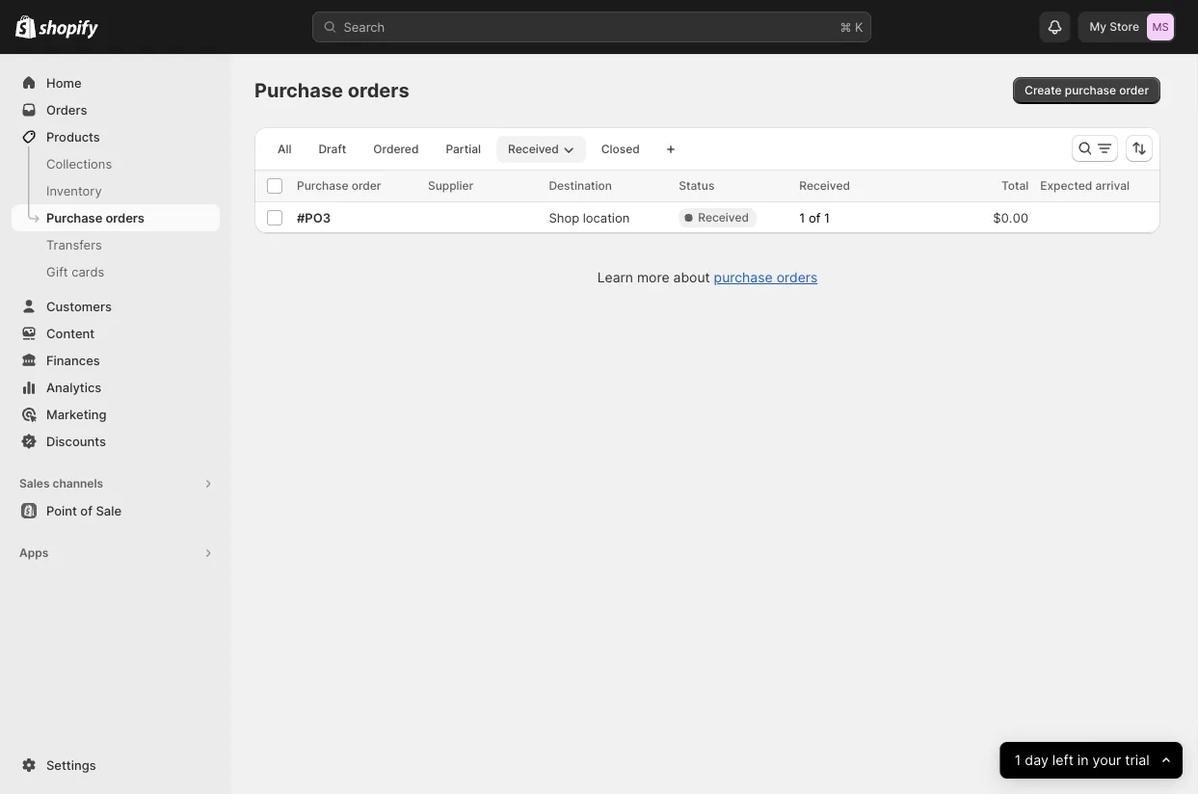 Task type: vqa. For each thing, say whether or not it's contained in the screenshot.
the left 14 button
no



Task type: describe. For each thing, give the bounding box(es) containing it.
orders inside purchase orders link
[[106, 210, 145, 225]]

collections
[[46, 156, 112, 171]]

1 for 1 of 1
[[800, 210, 806, 225]]

closed
[[602, 142, 640, 156]]

shop
[[549, 210, 580, 225]]

marketing link
[[12, 401, 220, 428]]

of for 1
[[809, 210, 821, 225]]

purchase orders link
[[12, 204, 220, 231]]

1 day left in your trial
[[1015, 753, 1150, 769]]

purchase inside purchase orders link
[[46, 210, 102, 225]]

purchase orders link
[[714, 270, 818, 286]]

left
[[1053, 753, 1074, 769]]

settings
[[46, 758, 96, 773]]

partial link
[[434, 136, 493, 163]]

status button
[[679, 176, 734, 196]]

1 of 1 button
[[794, 204, 854, 231]]

marketing
[[46, 407, 107, 422]]

create purchase order
[[1025, 83, 1150, 97]]

1 vertical spatial purchase
[[297, 179, 349, 193]]

k
[[855, 19, 864, 34]]

all
[[278, 142, 292, 156]]

location
[[583, 210, 630, 225]]

1 vertical spatial purchase orders
[[46, 210, 145, 225]]

more
[[637, 270, 670, 286]]

ordered link
[[362, 136, 431, 163]]

2 vertical spatial orders
[[777, 270, 818, 286]]

store
[[1110, 20, 1140, 34]]

received inside dropdown button
[[508, 142, 559, 156]]

destination button
[[549, 176, 632, 196]]

point of sale button
[[0, 498, 231, 525]]

sales
[[19, 477, 50, 491]]

arrival
[[1096, 179, 1130, 193]]

1 of 1
[[800, 210, 830, 225]]

gift cards
[[46, 264, 104, 279]]

expected arrival button
[[1041, 176, 1150, 196]]

received button
[[497, 136, 586, 163]]

1 horizontal spatial shopify image
[[39, 20, 99, 39]]

collections link
[[12, 150, 220, 177]]

draft link
[[307, 136, 358, 163]]

home link
[[12, 69, 220, 96]]

trial
[[1126, 753, 1150, 769]]

analytics link
[[12, 374, 220, 401]]

discounts
[[46, 434, 106, 449]]

day
[[1026, 753, 1049, 769]]

0 horizontal spatial order
[[352, 179, 381, 193]]

0 vertical spatial purchase orders
[[255, 79, 410, 102]]

apps
[[19, 546, 48, 560]]

expected
[[1041, 179, 1093, 193]]

partial
[[446, 142, 481, 156]]

about
[[674, 270, 710, 286]]

1 for 1 day left in your trial
[[1015, 753, 1022, 769]]

sales channels
[[19, 477, 103, 491]]

⌘ k
[[840, 19, 864, 34]]



Task type: locate. For each thing, give the bounding box(es) containing it.
of
[[809, 210, 821, 225], [80, 503, 93, 518]]

tab list containing all
[[262, 135, 656, 163]]

2 horizontal spatial received
[[800, 179, 851, 193]]

content link
[[12, 320, 220, 347]]

2 horizontal spatial orders
[[777, 270, 818, 286]]

total
[[1002, 179, 1029, 193]]

customers link
[[12, 293, 220, 320]]

0 vertical spatial purchase
[[255, 79, 343, 102]]

0 horizontal spatial of
[[80, 503, 93, 518]]

products link
[[12, 123, 220, 150]]

1 vertical spatial received
[[800, 179, 851, 193]]

point of sale link
[[12, 498, 220, 525]]

finances link
[[12, 347, 220, 374]]

of left sale
[[80, 503, 93, 518]]

purchase right create
[[1065, 83, 1117, 97]]

in
[[1078, 753, 1090, 769]]

status
[[679, 179, 715, 193]]

search
[[344, 19, 385, 34]]

tab list
[[262, 135, 656, 163]]

learn more about purchase orders
[[598, 270, 818, 286]]

received
[[508, 142, 559, 156], [800, 179, 851, 193], [698, 211, 749, 225]]

products
[[46, 129, 100, 144]]

my store image
[[1148, 14, 1175, 41]]

2 vertical spatial purchase
[[46, 210, 102, 225]]

purchase orders up "draft"
[[255, 79, 410, 102]]

0 vertical spatial order
[[1120, 83, 1150, 97]]

inventory link
[[12, 177, 220, 204]]

cards
[[72, 264, 104, 279]]

all link
[[266, 136, 303, 163]]

#po3 link
[[297, 208, 417, 228]]

closed link
[[590, 136, 652, 163]]

analytics
[[46, 380, 102, 395]]

content
[[46, 326, 95, 341]]

0 horizontal spatial purchase orders
[[46, 210, 145, 225]]

of up purchase orders link
[[809, 210, 821, 225]]

1 horizontal spatial received
[[698, 211, 749, 225]]

expected arrival
[[1041, 179, 1130, 193]]

point of sale
[[46, 503, 122, 518]]

1 horizontal spatial purchase
[[1065, 83, 1117, 97]]

point
[[46, 503, 77, 518]]

received up 1 of 1 dropdown button
[[800, 179, 851, 193]]

0 vertical spatial received
[[508, 142, 559, 156]]

home
[[46, 75, 82, 90]]

supplier button
[[428, 176, 493, 196]]

0 horizontal spatial shopify image
[[15, 15, 36, 38]]

your
[[1093, 753, 1122, 769]]

transfers link
[[12, 231, 220, 258]]

sale
[[96, 503, 122, 518]]

purchase up all
[[255, 79, 343, 102]]

2 vertical spatial received
[[698, 211, 749, 225]]

finances
[[46, 353, 100, 368]]

orders link
[[12, 96, 220, 123]]

order down store
[[1120, 83, 1150, 97]]

1 horizontal spatial 1
[[825, 210, 830, 225]]

shop location
[[549, 210, 630, 225]]

1 horizontal spatial orders
[[348, 79, 410, 102]]

discounts link
[[12, 428, 220, 455]]

purchase right about
[[714, 270, 773, 286]]

of inside dropdown button
[[809, 210, 821, 225]]

received up destination
[[508, 142, 559, 156]]

purchase order
[[297, 179, 381, 193]]

apps button
[[12, 540, 220, 567]]

gift
[[46, 264, 68, 279]]

learn
[[598, 270, 634, 286]]

⌘
[[840, 19, 852, 34]]

customers
[[46, 299, 112, 314]]

supplier
[[428, 179, 474, 193]]

purchase up "transfers"
[[46, 210, 102, 225]]

purchase up #po3
[[297, 179, 349, 193]]

my store
[[1090, 20, 1140, 34]]

0 vertical spatial purchase
[[1065, 83, 1117, 97]]

0 horizontal spatial 1
[[800, 210, 806, 225]]

0 horizontal spatial orders
[[106, 210, 145, 225]]

order up #po3 link
[[352, 179, 381, 193]]

order
[[1120, 83, 1150, 97], [352, 179, 381, 193]]

draft
[[319, 142, 347, 156]]

received down status button
[[698, 211, 749, 225]]

$0.00
[[993, 210, 1029, 225]]

1 horizontal spatial order
[[1120, 83, 1150, 97]]

2 horizontal spatial 1
[[1015, 753, 1022, 769]]

orders down 1 of 1
[[777, 270, 818, 286]]

sales channels button
[[12, 471, 220, 498]]

transfers
[[46, 237, 102, 252]]

shopify image
[[15, 15, 36, 38], [39, 20, 99, 39]]

ordered
[[374, 142, 419, 156]]

0 horizontal spatial received
[[508, 142, 559, 156]]

my
[[1090, 20, 1107, 34]]

destination
[[549, 179, 612, 193]]

1 horizontal spatial purchase orders
[[255, 79, 410, 102]]

of inside "button"
[[80, 503, 93, 518]]

1 vertical spatial of
[[80, 503, 93, 518]]

orders
[[46, 102, 87, 117]]

1 vertical spatial purchase
[[714, 270, 773, 286]]

create purchase order link
[[1014, 77, 1161, 104]]

channels
[[53, 477, 103, 491]]

orders
[[348, 79, 410, 102], [106, 210, 145, 225], [777, 270, 818, 286]]

order inside create purchase order link
[[1120, 83, 1150, 97]]

1 vertical spatial orders
[[106, 210, 145, 225]]

create
[[1025, 83, 1062, 97]]

of for sale
[[80, 503, 93, 518]]

1 horizontal spatial of
[[809, 210, 821, 225]]

gift cards link
[[12, 258, 220, 285]]

settings link
[[12, 752, 220, 779]]

#po3
[[297, 210, 331, 225]]

inventory
[[46, 183, 102, 198]]

orders up ordered
[[348, 79, 410, 102]]

0 horizontal spatial purchase
[[714, 270, 773, 286]]

purchase orders
[[255, 79, 410, 102], [46, 210, 145, 225]]

1 vertical spatial order
[[352, 179, 381, 193]]

0 vertical spatial orders
[[348, 79, 410, 102]]

0 vertical spatial of
[[809, 210, 821, 225]]

purchase orders down inventory link
[[46, 210, 145, 225]]

1
[[800, 210, 806, 225], [825, 210, 830, 225], [1015, 753, 1022, 769]]

1 day left in your trial button
[[1001, 743, 1183, 779]]

orders down inventory link
[[106, 210, 145, 225]]

purchase
[[255, 79, 343, 102], [297, 179, 349, 193], [46, 210, 102, 225]]



